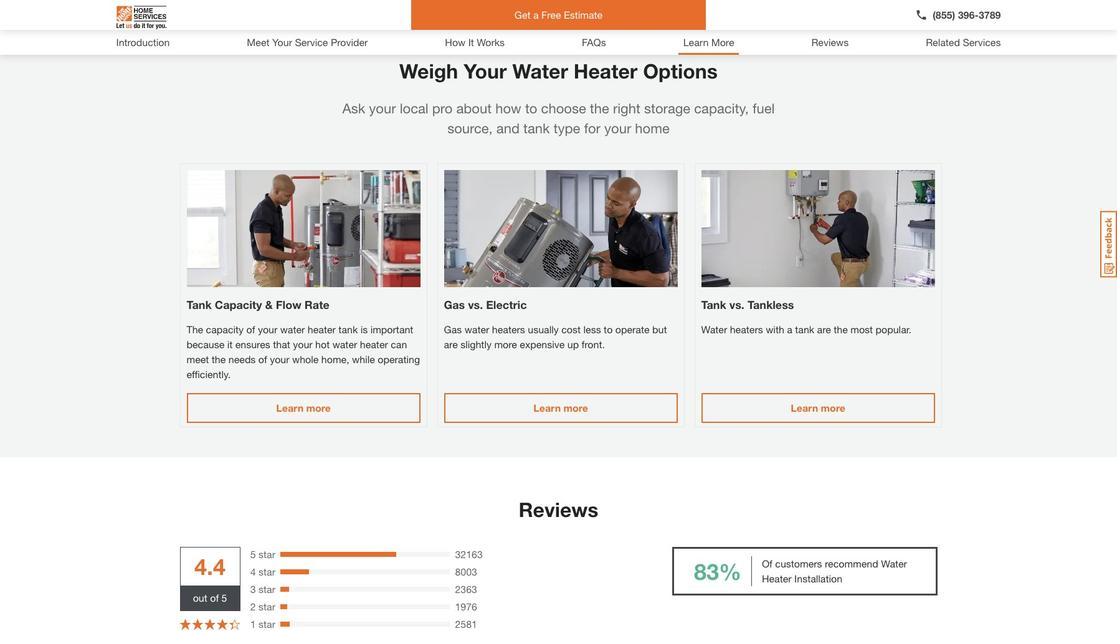 Task type: describe. For each thing, give the bounding box(es) containing it.
your for meet
[[272, 36, 292, 48]]

5 inside "link"
[[250, 549, 256, 560]]

your up whole
[[293, 339, 313, 350]]

learn for tank capacity & flow rate
[[276, 402, 304, 414]]

32163
[[455, 549, 483, 560]]

services
[[963, 36, 1002, 48]]

your up that
[[258, 324, 278, 335]]

3789
[[979, 9, 1002, 21]]

capacity,
[[695, 100, 749, 117]]

2 heaters from the left
[[731, 324, 764, 335]]

your for weigh
[[464, 59, 507, 83]]

important
[[371, 324, 414, 335]]

1 star link
[[250, 617, 276, 632]]

8003 3 star
[[250, 566, 478, 595]]

storage
[[645, 100, 691, 117]]

(855)
[[933, 9, 956, 21]]

star for 3
[[259, 584, 276, 595]]

a home depot water heater technician installing a water heater image
[[187, 170, 421, 287]]

capacity
[[215, 298, 262, 312]]

a home depot technician bringing in a new tank water heater image
[[444, 170, 678, 287]]

0 vertical spatial heater
[[308, 324, 336, 335]]

how
[[496, 100, 522, 117]]

while
[[352, 354, 375, 365]]

0 vertical spatial of
[[247, 324, 255, 335]]

star for 4
[[259, 566, 276, 578]]

local
[[400, 100, 429, 117]]

meet
[[187, 354, 209, 365]]

your down 'right'
[[605, 120, 632, 137]]

more inside the gas water heaters usually cost less to operate but are slightly more expensive up front.
[[495, 339, 517, 350]]

your down that
[[270, 354, 290, 365]]

out
[[193, 592, 207, 604]]

0 horizontal spatial heater
[[574, 59, 638, 83]]

with
[[766, 324, 785, 335]]

popular.
[[876, 324, 912, 335]]

works
[[477, 36, 505, 48]]

heater inside of customers recommend water heater installation
[[762, 573, 792, 585]]

weigh your water heater options
[[400, 59, 718, 83]]

learn more button for gas vs. electric
[[444, 393, 678, 423]]

gas vs. electric
[[444, 298, 527, 312]]

expensive
[[520, 339, 565, 350]]

tank capacity & flow rate
[[187, 298, 330, 312]]

right
[[613, 100, 641, 117]]

8003
[[455, 566, 478, 578]]

more for tank vs. tankless
[[821, 402, 846, 414]]

estimate
[[564, 9, 603, 21]]

it
[[227, 339, 233, 350]]

the
[[187, 324, 203, 335]]

needs
[[229, 354, 256, 365]]

less
[[584, 324, 601, 335]]

learn for gas vs. electric
[[534, 402, 561, 414]]

tank vs. tankless
[[702, 298, 795, 312]]

get a free estimate button
[[411, 0, 706, 30]]

options
[[644, 59, 718, 83]]

water inside the gas water heaters usually cost less to operate but are slightly more expensive up front.
[[465, 324, 490, 335]]

the inside ask your local pro about how to choose the right storage capacity, fuel source, and tank type for your home
[[590, 100, 610, 117]]

3
[[250, 584, 256, 595]]

1 horizontal spatial water
[[333, 339, 357, 350]]

up
[[568, 339, 579, 350]]

meet your service provider
[[247, 36, 368, 48]]

provider
[[331, 36, 368, 48]]

1 horizontal spatial heater
[[360, 339, 388, 350]]

for
[[584, 120, 601, 137]]

ask your local pro about how to choose the right storage capacity, fuel source, and tank type for your home
[[343, 100, 775, 137]]

type
[[554, 120, 581, 137]]

learn more for gas vs. electric
[[534, 402, 589, 414]]

feedback link image
[[1101, 211, 1118, 278]]

get a free estimate
[[515, 9, 603, 21]]

gas for gas water heaters usually cost less to operate but are slightly more expensive up front.
[[444, 324, 462, 335]]

ensures
[[236, 339, 270, 350]]

your right "ask"
[[369, 100, 396, 117]]

efficiently.
[[187, 368, 231, 380]]

32163 4 star
[[250, 549, 483, 578]]

396-
[[959, 9, 979, 21]]

0 horizontal spatial reviews
[[519, 498, 599, 522]]

2 vertical spatial of
[[210, 592, 219, 604]]

about
[[457, 100, 492, 117]]

cost
[[562, 324, 581, 335]]

of
[[762, 558, 773, 570]]

tank inside the capacity of your water heater tank is important because it ensures that your hot water heater can meet the needs of your whole home, while operating efficiently.
[[339, 324, 358, 335]]

because
[[187, 339, 225, 350]]

heaters inside the gas water heaters usually cost less to operate but are slightly more expensive up front.
[[492, 324, 525, 335]]

introduction
[[116, 36, 170, 48]]

the inside the capacity of your water heater tank is important because it ensures that your hot water heater can meet the needs of your whole home, while operating efficiently.
[[212, 354, 226, 365]]

a home depot technician installing a new tankless water heater image
[[702, 170, 936, 287]]

recommend
[[825, 558, 879, 570]]

home,
[[322, 354, 350, 365]]

do it for you logo image
[[116, 1, 166, 34]]

0 horizontal spatial 5
[[222, 592, 227, 604]]

2
[[250, 601, 256, 613]]

83%
[[694, 558, 742, 585]]

4
[[250, 566, 256, 578]]

1 vertical spatial a
[[788, 324, 793, 335]]

and
[[497, 120, 520, 137]]

related
[[927, 36, 961, 48]]

to for operate
[[604, 324, 613, 335]]

installation
[[795, 573, 843, 585]]

weigh
[[400, 59, 458, 83]]

slightly
[[461, 339, 492, 350]]

tankless
[[748, 298, 795, 312]]

to for choose
[[526, 100, 538, 117]]

how
[[445, 36, 466, 48]]



Task type: locate. For each thing, give the bounding box(es) containing it.
2 star link
[[250, 600, 276, 615]]

choose
[[542, 100, 587, 117]]

5 star from the top
[[259, 618, 276, 630]]

learn more button for tank capacity & flow rate
[[187, 393, 421, 423]]

usually
[[528, 324, 559, 335]]

star inside 5 star "link"
[[259, 549, 276, 560]]

that
[[273, 339, 290, 350]]

2 horizontal spatial learn more
[[791, 402, 846, 414]]

how it works
[[445, 36, 505, 48]]

2 gas from the top
[[444, 324, 462, 335]]

star right 2
[[259, 601, 276, 613]]

to inside ask your local pro about how to choose the right storage capacity, fuel source, and tank type for your home
[[526, 100, 538, 117]]

0 vertical spatial your
[[272, 36, 292, 48]]

the up efficiently.
[[212, 354, 226, 365]]

tank for tank capacity & flow rate
[[187, 298, 212, 312]]

3 learn more from the left
[[791, 402, 846, 414]]

star inside 32163 4 star
[[259, 566, 276, 578]]

1 horizontal spatial learn more button
[[444, 393, 678, 423]]

water up choose
[[513, 59, 569, 83]]

1 vertical spatial reviews
[[519, 498, 599, 522]]

gas inside the gas water heaters usually cost less to operate but are slightly more expensive up front.
[[444, 324, 462, 335]]

of
[[247, 324, 255, 335], [259, 354, 267, 365], [210, 592, 219, 604]]

1
[[250, 618, 256, 630]]

3 star from the top
[[259, 584, 276, 595]]

heaters
[[492, 324, 525, 335], [731, 324, 764, 335]]

0 horizontal spatial tank
[[187, 298, 212, 312]]

1 learn more from the left
[[276, 402, 331, 414]]

your down works
[[464, 59, 507, 83]]

of down ensures
[[259, 354, 267, 365]]

are left most on the right
[[818, 324, 832, 335]]

to inside the gas water heaters usually cost less to operate but are slightly more expensive up front.
[[604, 324, 613, 335]]

0 horizontal spatial water
[[513, 59, 569, 83]]

water right recommend
[[882, 558, 908, 570]]

0 horizontal spatial water
[[280, 324, 305, 335]]

star right 1
[[259, 618, 276, 630]]

1 vs. from the left
[[468, 298, 483, 312]]

1 vertical spatial 5
[[222, 592, 227, 604]]

4.4
[[195, 554, 226, 580]]

gas water heaters usually cost less to operate but are slightly more expensive up front.
[[444, 324, 667, 350]]

a right "with"
[[788, 324, 793, 335]]

learn more
[[276, 402, 331, 414], [534, 402, 589, 414], [791, 402, 846, 414]]

heater down of
[[762, 573, 792, 585]]

electric
[[486, 298, 527, 312]]

2 horizontal spatial water
[[882, 558, 908, 570]]

5 star link
[[250, 547, 276, 562]]

are inside the gas water heaters usually cost less to operate but are slightly more expensive up front.
[[444, 339, 458, 350]]

0 vertical spatial a
[[534, 9, 539, 21]]

pro
[[433, 100, 453, 117]]

vs. left electric
[[468, 298, 483, 312]]

learn for tank vs. tankless
[[791, 402, 819, 414]]

1 vertical spatial water
[[702, 324, 728, 335]]

2 vertical spatial the
[[212, 354, 226, 365]]

to right the 'less' on the right of the page
[[604, 324, 613, 335]]

1 vertical spatial heater
[[762, 573, 792, 585]]

2581
[[455, 618, 478, 630]]

star right "3"
[[259, 584, 276, 595]]

learn more for tank capacity & flow rate
[[276, 402, 331, 414]]

0 horizontal spatial your
[[272, 36, 292, 48]]

it
[[469, 36, 474, 48]]

tank for tank vs. tankless
[[702, 298, 727, 312]]

tank right "with"
[[796, 324, 815, 335]]

learn more button
[[187, 393, 421, 423], [444, 393, 678, 423], [702, 393, 936, 423]]

water up "home,"
[[333, 339, 357, 350]]

whole
[[292, 354, 319, 365]]

2 vs. from the left
[[730, 298, 745, 312]]

(855) 396-3789
[[933, 9, 1002, 21]]

1 gas from the top
[[444, 298, 465, 312]]

1 horizontal spatial the
[[590, 100, 610, 117]]

2 tank from the left
[[702, 298, 727, 312]]

2363
[[455, 584, 478, 595]]

a
[[534, 9, 539, 21], [788, 324, 793, 335]]

gas for gas vs. electric
[[444, 298, 465, 312]]

out of 5
[[193, 592, 227, 604]]

1 horizontal spatial tank
[[702, 298, 727, 312]]

hot
[[316, 339, 330, 350]]

home
[[636, 120, 670, 137]]

1976
[[455, 601, 478, 613]]

4 star link
[[250, 565, 276, 580]]

0 vertical spatial are
[[818, 324, 832, 335]]

2 horizontal spatial the
[[834, 324, 848, 335]]

tank
[[187, 298, 212, 312], [702, 298, 727, 312]]

learn more
[[684, 36, 735, 48]]

1 tank from the left
[[187, 298, 212, 312]]

2 horizontal spatial of
[[259, 354, 267, 365]]

0 vertical spatial water
[[513, 59, 569, 83]]

heaters down 'tank vs. tankless'
[[731, 324, 764, 335]]

1 horizontal spatial are
[[818, 324, 832, 335]]

is
[[361, 324, 368, 335]]

1 horizontal spatial vs.
[[730, 298, 745, 312]]

0 vertical spatial 5
[[250, 549, 256, 560]]

the left most on the right
[[834, 324, 848, 335]]

more for tank capacity & flow rate
[[306, 402, 331, 414]]

&
[[265, 298, 273, 312]]

star for 1
[[259, 618, 276, 630]]

your right meet
[[272, 36, 292, 48]]

learn
[[684, 36, 709, 48], [276, 402, 304, 414], [534, 402, 561, 414], [791, 402, 819, 414]]

vs. left tankless
[[730, 298, 745, 312]]

water inside of customers recommend water heater installation
[[882, 558, 908, 570]]

ask
[[343, 100, 365, 117]]

(855) 396-3789 link
[[916, 7, 1002, 22]]

are left the slightly
[[444, 339, 458, 350]]

tank
[[524, 120, 550, 137], [339, 324, 358, 335], [796, 324, 815, 335]]

0 vertical spatial reviews
[[812, 36, 849, 48]]

1976 1 star
[[250, 601, 478, 630]]

flow
[[276, 298, 302, 312]]

1 horizontal spatial a
[[788, 324, 793, 335]]

0 vertical spatial heater
[[574, 59, 638, 83]]

free
[[542, 9, 561, 21]]

meet
[[247, 36, 270, 48]]

heater up hot
[[308, 324, 336, 335]]

1 vertical spatial your
[[464, 59, 507, 83]]

0 horizontal spatial to
[[526, 100, 538, 117]]

of up ensures
[[247, 324, 255, 335]]

vs. for gas
[[468, 298, 483, 312]]

tank left is
[[339, 324, 358, 335]]

water
[[280, 324, 305, 335], [465, 324, 490, 335], [333, 339, 357, 350]]

4 star from the top
[[259, 601, 276, 613]]

1 vertical spatial of
[[259, 354, 267, 365]]

tank inside ask your local pro about how to choose the right storage capacity, fuel source, and tank type for your home
[[524, 120, 550, 137]]

5 star
[[250, 549, 276, 560]]

vs. for tank
[[730, 298, 745, 312]]

1 vertical spatial heater
[[360, 339, 388, 350]]

are
[[818, 324, 832, 335], [444, 339, 458, 350]]

0 vertical spatial the
[[590, 100, 610, 117]]

source,
[[448, 120, 493, 137]]

star inside 1976 1 star
[[259, 618, 276, 630]]

5 up the 4
[[250, 549, 256, 560]]

learn more button for tank vs. tankless
[[702, 393, 936, 423]]

0 horizontal spatial vs.
[[468, 298, 483, 312]]

0 horizontal spatial heater
[[308, 324, 336, 335]]

a inside button
[[534, 9, 539, 21]]

0 horizontal spatial of
[[210, 592, 219, 604]]

water heaters with a tank are the most popular.
[[702, 324, 912, 335]]

1 learn more button from the left
[[187, 393, 421, 423]]

5 right out
[[222, 592, 227, 604]]

1 vertical spatial gas
[[444, 324, 462, 335]]

0 horizontal spatial learn more button
[[187, 393, 421, 423]]

star up 4 star "link"
[[259, 549, 276, 560]]

1 horizontal spatial your
[[464, 59, 507, 83]]

of customers recommend water heater installation
[[762, 558, 908, 585]]

but
[[653, 324, 667, 335]]

3 learn more button from the left
[[702, 393, 936, 423]]

service
[[295, 36, 328, 48]]

1 horizontal spatial 5
[[250, 549, 256, 560]]

related services
[[927, 36, 1002, 48]]

more
[[712, 36, 735, 48]]

star right the 4
[[259, 566, 276, 578]]

heaters down electric
[[492, 324, 525, 335]]

0 vertical spatial gas
[[444, 298, 465, 312]]

0 horizontal spatial the
[[212, 354, 226, 365]]

learn more for tank vs. tankless
[[791, 402, 846, 414]]

to
[[526, 100, 538, 117], [604, 324, 613, 335]]

3 star link
[[250, 582, 276, 597]]

1 horizontal spatial of
[[247, 324, 255, 335]]

1 horizontal spatial learn more
[[534, 402, 589, 414]]

1 horizontal spatial reviews
[[812, 36, 849, 48]]

1 vertical spatial are
[[444, 339, 458, 350]]

heater
[[308, 324, 336, 335], [360, 339, 388, 350]]

tank left tankless
[[702, 298, 727, 312]]

1 horizontal spatial water
[[702, 324, 728, 335]]

0 horizontal spatial are
[[444, 339, 458, 350]]

2 star from the top
[[259, 566, 276, 578]]

a right get
[[534, 9, 539, 21]]

star inside '8003 3 star'
[[259, 584, 276, 595]]

the up for
[[590, 100, 610, 117]]

tank right and
[[524, 120, 550, 137]]

0 horizontal spatial heaters
[[492, 324, 525, 335]]

2 vertical spatial water
[[882, 558, 908, 570]]

can
[[391, 339, 407, 350]]

to right how
[[526, 100, 538, 117]]

2 horizontal spatial water
[[465, 324, 490, 335]]

0 horizontal spatial a
[[534, 9, 539, 21]]

1 star from the top
[[259, 549, 276, 560]]

1 horizontal spatial tank
[[524, 120, 550, 137]]

operate
[[616, 324, 650, 335]]

0 vertical spatial to
[[526, 100, 538, 117]]

vs.
[[468, 298, 483, 312], [730, 298, 745, 312]]

star for 2
[[259, 601, 276, 613]]

star inside 2363 2 star
[[259, 601, 276, 613]]

1 vertical spatial to
[[604, 324, 613, 335]]

get
[[515, 9, 531, 21]]

reviews
[[812, 36, 849, 48], [519, 498, 599, 522]]

capacity
[[206, 324, 244, 335]]

0 horizontal spatial learn more
[[276, 402, 331, 414]]

2 horizontal spatial tank
[[796, 324, 815, 335]]

water
[[513, 59, 569, 83], [702, 324, 728, 335], [882, 558, 908, 570]]

heater down is
[[360, 339, 388, 350]]

1 horizontal spatial heaters
[[731, 324, 764, 335]]

your
[[369, 100, 396, 117], [605, 120, 632, 137], [258, 324, 278, 335], [293, 339, 313, 350], [270, 354, 290, 365]]

1 horizontal spatial to
[[604, 324, 613, 335]]

heater down faqs
[[574, 59, 638, 83]]

0 horizontal spatial tank
[[339, 324, 358, 335]]

faqs
[[582, 36, 606, 48]]

1 vertical spatial the
[[834, 324, 848, 335]]

more
[[495, 339, 517, 350], [306, 402, 331, 414], [564, 402, 589, 414], [821, 402, 846, 414]]

2 horizontal spatial learn more button
[[702, 393, 936, 423]]

water down 'tank vs. tankless'
[[702, 324, 728, 335]]

rate
[[305, 298, 330, 312]]

the capacity of your water heater tank is important because it ensures that your hot water heater can meet the needs of your whole home, while operating efficiently.
[[187, 324, 420, 380]]

1 horizontal spatial heater
[[762, 573, 792, 585]]

water up that
[[280, 324, 305, 335]]

gas
[[444, 298, 465, 312], [444, 324, 462, 335]]

water up the slightly
[[465, 324, 490, 335]]

of right out
[[210, 592, 219, 604]]

fuel
[[753, 100, 775, 117]]

2 learn more from the left
[[534, 402, 589, 414]]

tank up the
[[187, 298, 212, 312]]

most
[[851, 324, 874, 335]]

2 learn more button from the left
[[444, 393, 678, 423]]

1 heaters from the left
[[492, 324, 525, 335]]

more for gas vs. electric
[[564, 402, 589, 414]]



Task type: vqa. For each thing, say whether or not it's contained in the screenshot.
the rightmost Details
no



